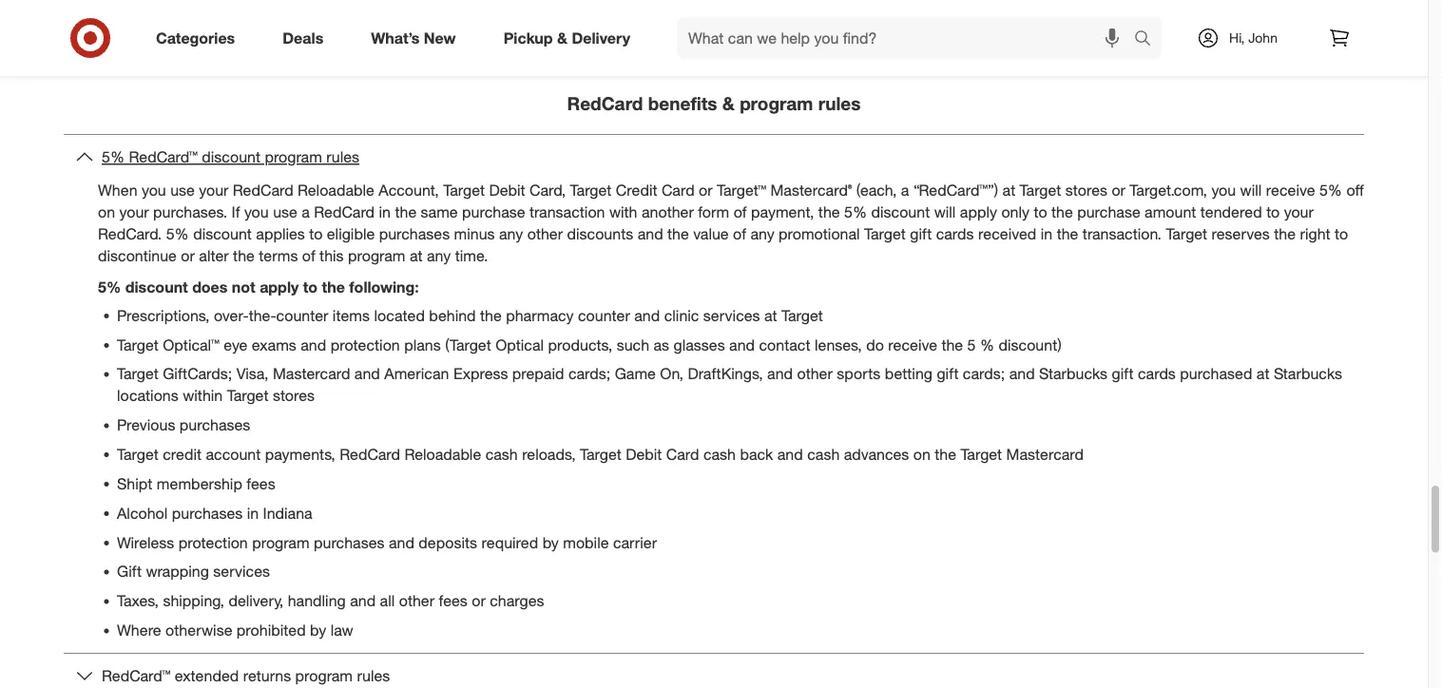 Task type: describe. For each thing, give the bounding box(es) containing it.
exams
[[252, 336, 297, 354]]

cards inside the target giftcards; visa, mastercard and american express prepaid cards; game on, draftkings, and other sports betting gift cards; and starbucks gift cards purchased at starbucks locations within target stores
[[1139, 365, 1176, 383]]

5% inside dropdown button
[[102, 148, 125, 167]]

optical
[[496, 336, 544, 354]]

purchases inside when you use your redcard reloadable account, target debit card, target credit card or target™ mastercard® (each, a "redcard™") at target stores or target.com, you will receive 5% off on your purchases. if you use a redcard in the same purchase transaction with another form of payment, the 5% discount will apply only to the purchase amount tendered to your redcard. 5% discount applies to eligible purchases minus any other discounts and the value of any promotional target gift cards received in the transaction. target reserves the right to discontinue or alter the terms of this program at any time.
[[379, 225, 450, 243]]

rules for 5% redcard™ discount program rules
[[326, 148, 360, 167]]

gift inside when you use your redcard reloadable account, target debit card, target credit card or target™ mastercard® (each, a "redcard™") at target stores or target.com, you will receive 5% off on your purchases. if you use a redcard in the same purchase transaction with another form of payment, the 5% discount will apply only to the purchase amount tendered to your redcard. 5% discount applies to eligible purchases minus any other discounts and the value of any promotional target gift cards received in the transaction. target reserves the right to discontinue or alter the terms of this program at any time.
[[910, 225, 932, 243]]

promotional
[[779, 225, 860, 243]]

right
[[1301, 225, 1331, 243]]

the down account,
[[395, 203, 417, 222]]

and down the contact in the right of the page
[[768, 365, 793, 383]]

rules for redcard benefits & program rules
[[819, 93, 861, 114]]

0 horizontal spatial apply
[[260, 278, 299, 297]]

pickup & delivery link
[[488, 17, 654, 59]]

behind
[[429, 306, 476, 325]]

0 horizontal spatial any
[[427, 246, 451, 265]]

discounts
[[567, 225, 634, 243]]

5% down discontinue
[[98, 278, 121, 297]]

1 vertical spatial mastercard
[[1007, 445, 1084, 464]]

1 horizontal spatial fees
[[439, 592, 468, 611]]

1 vertical spatial redcard™
[[102, 667, 171, 686]]

and right exams
[[301, 336, 326, 354]]

card inside when you use your redcard reloadable account, target debit card, target credit card or target™ mastercard® (each, a "redcard™") at target stores or target.com, you will receive 5% off on your purchases. if you use a redcard in the same purchase transaction with another form of payment, the 5% discount will apply only to the purchase amount tendered to your redcard. 5% discount applies to eligible purchases minus any other discounts and the value of any promotional target gift cards received in the transaction. target reserves the right to discontinue or alter the terms of this program at any time.
[[662, 181, 695, 200]]

1 horizontal spatial a
[[902, 181, 910, 200]]

prescriptions,
[[117, 306, 210, 325]]

search button
[[1126, 17, 1172, 63]]

if
[[232, 203, 240, 222]]

the up the "(target" at the left of page
[[480, 306, 502, 325]]

what's
[[371, 29, 420, 47]]

redcard.
[[98, 225, 162, 243]]

redcard benefits & program rules
[[567, 93, 861, 114]]

%
[[981, 336, 995, 354]]

the right only
[[1052, 203, 1074, 222]]

on inside when you use your redcard reloadable account, target debit card, target credit card or target™ mastercard® (each, a "redcard™") at target stores or target.com, you will receive 5% off on your purchases. if you use a redcard in the same purchase transaction with another form of payment, the 5% discount will apply only to the purchase amount tendered to your redcard. 5% discount applies to eligible purchases minus any other discounts and the value of any promotional target gift cards received in the transaction. target reserves the right to discontinue or alter the terms of this program at any time.
[[98, 203, 115, 222]]

shipt membership fees
[[117, 475, 275, 493]]

advances
[[844, 445, 910, 464]]

transaction
[[530, 203, 605, 222]]

same
[[421, 203, 458, 222]]

2 cards; from the left
[[963, 365, 1006, 383]]

carrier
[[613, 533, 657, 552]]

0 horizontal spatial &
[[557, 29, 568, 47]]

the left transaction. in the right of the page
[[1057, 225, 1079, 243]]

applies
[[256, 225, 305, 243]]

0 vertical spatial fees
[[247, 475, 275, 493]]

cards inside when you use your redcard reloadable account, target debit card, target credit card or target™ mastercard® (each, a "redcard™") at target stores or target.com, you will receive 5% off on your purchases. if you use a redcard in the same purchase transaction with another form of payment, the 5% discount will apply only to the purchase amount tendered to your redcard. 5% discount applies to eligible purchases minus any other discounts and the value of any promotional target gift cards received in the transaction. target reserves the right to discontinue or alter the terms of this program at any time.
[[937, 225, 975, 243]]

lenses,
[[815, 336, 862, 354]]

credit
[[163, 445, 202, 464]]

giftcards;
[[163, 365, 232, 383]]

game
[[615, 365, 656, 383]]

0 horizontal spatial services
[[213, 563, 270, 581]]

1 horizontal spatial any
[[499, 225, 523, 243]]

wrapping
[[146, 563, 209, 581]]

received
[[979, 225, 1037, 243]]

1 horizontal spatial your
[[199, 181, 229, 200]]

redcard up eligible
[[314, 203, 375, 222]]

discount inside 5% redcard™ discount program rules dropdown button
[[202, 148, 261, 167]]

at inside the target giftcards; visa, mastercard and american express prepaid cards; game on, draftkings, and other sports betting gift cards; and starbucks gift cards purchased at starbucks locations within target stores
[[1257, 365, 1270, 383]]

eligible
[[327, 225, 375, 243]]

visa,
[[237, 365, 269, 383]]

redcard down delivery
[[567, 93, 643, 114]]

target™
[[717, 181, 767, 200]]

program inside when you use your redcard reloadable account, target debit card, target credit card or target™ mastercard® (each, a "redcard™") at target stores or target.com, you will receive 5% off on your purchases. if you use a redcard in the same purchase transaction with another form of payment, the 5% discount will apply only to the purchase amount tendered to your redcard. 5% discount applies to eligible purchases minus any other discounts and the value of any promotional target gift cards received in the transaction. target reserves the right to discontinue or alter the terms of this program at any time.
[[348, 246, 406, 265]]

1 vertical spatial card
[[667, 445, 700, 464]]

over-
[[214, 306, 249, 325]]

discount down (each, on the top of the page
[[872, 203, 930, 222]]

purchases down within
[[180, 416, 250, 435]]

the right alter
[[233, 246, 255, 265]]

on,
[[660, 365, 684, 383]]

returns
[[243, 667, 291, 686]]

1 vertical spatial by
[[310, 621, 326, 640]]

or up "form"
[[699, 181, 713, 200]]

5% down (each, on the top of the page
[[845, 203, 868, 222]]

benefits
[[648, 93, 718, 114]]

wireless
[[117, 533, 174, 552]]

and up draftkings,
[[730, 336, 755, 354]]

when
[[98, 181, 137, 200]]

other inside the target giftcards; visa, mastercard and american express prepaid cards; game on, draftkings, and other sports betting gift cards; and starbucks gift cards purchased at starbucks locations within target stores
[[798, 365, 833, 383]]

amount
[[1145, 203, 1197, 222]]

0 vertical spatial of
[[734, 203, 747, 222]]

mastercard®
[[771, 181, 853, 200]]

deals
[[283, 29, 324, 47]]

membership
[[157, 475, 242, 493]]

purchased
[[1181, 365, 1253, 383]]

sports
[[837, 365, 881, 383]]

and left deposits
[[389, 533, 415, 552]]

0 horizontal spatial a
[[302, 203, 310, 222]]

5% down purchases.
[[166, 225, 189, 243]]

target credit account payments, redcard reloadable cash reloads, target debit card cash back and cash advances on the target mastercard
[[117, 445, 1084, 464]]

0 vertical spatial redcard™
[[129, 148, 198, 167]]

express
[[454, 365, 508, 383]]

do
[[867, 336, 884, 354]]

time.
[[455, 246, 488, 265]]

extended
[[175, 667, 239, 686]]

minus
[[454, 225, 495, 243]]

discount up 'prescriptions,'
[[125, 278, 188, 297]]

1 cards; from the left
[[569, 365, 611, 383]]

account,
[[379, 181, 439, 200]]

1 horizontal spatial gift
[[937, 365, 959, 383]]

2 counter from the left
[[578, 306, 630, 325]]

1 horizontal spatial on
[[914, 445, 931, 464]]

american
[[385, 365, 449, 383]]

purchases down membership
[[172, 504, 243, 523]]

5% redcard™ discount program rules button
[[64, 135, 1365, 180]]

and up such
[[635, 306, 660, 325]]

previous
[[117, 416, 175, 435]]

alcohol
[[117, 504, 168, 523]]

other inside when you use your redcard reloadable account, target debit card, target credit card or target™ mastercard® (each, a "redcard™") at target stores or target.com, you will receive 5% off on your purchases. if you use a redcard in the same purchase transaction with another form of payment, the 5% discount will apply only to the purchase amount tendered to your redcard. 5% discount applies to eligible purchases minus any other discounts and the value of any promotional target gift cards received in the transaction. target reserves the right to discontinue or alter the terms of this program at any time.
[[528, 225, 563, 243]]

2 horizontal spatial gift
[[1112, 365, 1134, 383]]

apply inside when you use your redcard reloadable account, target debit card, target credit card or target™ mastercard® (each, a "redcard™") at target stores or target.com, you will receive 5% off on your purchases. if you use a redcard in the same purchase transaction with another form of payment, the 5% discount will apply only to the purchase amount tendered to your redcard. 5% discount applies to eligible purchases minus any other discounts and the value of any promotional target gift cards received in the transaction. target reserves the right to discontinue or alter the terms of this program at any time.
[[961, 203, 998, 222]]

where otherwise prohibited by law
[[117, 621, 354, 640]]

discontinue
[[98, 246, 177, 265]]

1 purchase from the left
[[462, 203, 526, 222]]

1 starbucks from the left
[[1040, 365, 1108, 383]]

target giftcards; visa, mastercard and american express prepaid cards; game on, draftkings, and other sports betting gift cards; and starbucks gift cards purchased at starbucks locations within target stores
[[117, 365, 1343, 405]]

within
[[183, 387, 223, 405]]

eye
[[224, 336, 248, 354]]

gift wrapping services
[[117, 563, 270, 581]]

debit inside when you use your redcard reloadable account, target debit card, target credit card or target™ mastercard® (each, a "redcard™") at target stores or target.com, you will receive 5% off on your purchases. if you use a redcard in the same purchase transaction with another form of payment, the 5% discount will apply only to the purchase amount tendered to your redcard. 5% discount applies to eligible purchases minus any other discounts and the value of any promotional target gift cards received in the transaction. target reserves the right to discontinue or alter the terms of this program at any time.
[[489, 181, 526, 200]]

indiana
[[263, 504, 313, 523]]

0 horizontal spatial receive
[[889, 336, 938, 354]]

products,
[[548, 336, 613, 354]]

5% left off
[[1320, 181, 1343, 200]]

wireless protection program purchases and deposits required by mobile carrier
[[117, 533, 657, 552]]

transaction.
[[1083, 225, 1162, 243]]

0 horizontal spatial protection
[[179, 533, 248, 552]]

prescriptions, over-the-counter items located behind the pharmacy counter and clinic services at target
[[117, 306, 824, 325]]

all
[[380, 592, 395, 611]]

at up only
[[1003, 181, 1016, 200]]

the up promotional on the right
[[819, 203, 840, 222]]

reserves
[[1212, 225, 1271, 243]]

1 vertical spatial in
[[1041, 225, 1053, 243]]

previous purchases
[[117, 416, 250, 435]]

search
[[1126, 31, 1172, 49]]

form
[[698, 203, 730, 222]]

at up the contact in the right of the page
[[765, 306, 778, 325]]

the-
[[249, 306, 276, 325]]

redcard right payments,
[[340, 445, 400, 464]]

redcard™ extended returns program rules
[[102, 667, 390, 686]]

or up transaction. in the right of the page
[[1112, 181, 1126, 200]]

and right back
[[778, 445, 804, 464]]

1 vertical spatial will
[[935, 203, 956, 222]]

or left alter
[[181, 246, 195, 265]]



Task type: locate. For each thing, give the bounding box(es) containing it.
will
[[1241, 181, 1263, 200], [935, 203, 956, 222]]

prohibited
[[237, 621, 306, 640]]

rules up mastercard®
[[819, 93, 861, 114]]

redcard™ extended returns program rules button
[[64, 654, 1365, 689]]

gift left the purchased at the right bottom
[[1112, 365, 1134, 383]]

john
[[1249, 29, 1278, 46]]

0 horizontal spatial other
[[399, 592, 435, 611]]

1 horizontal spatial you
[[244, 203, 269, 222]]

rules
[[819, 93, 861, 114], [326, 148, 360, 167], [357, 667, 390, 686]]

services up glasses
[[704, 306, 761, 325]]

1 vertical spatial &
[[723, 93, 735, 114]]

betting
[[885, 365, 933, 383]]

the
[[395, 203, 417, 222], [819, 203, 840, 222], [1052, 203, 1074, 222], [668, 225, 689, 243], [1057, 225, 1079, 243], [1275, 225, 1296, 243], [233, 246, 255, 265], [322, 278, 345, 297], [480, 306, 502, 325], [942, 336, 964, 354], [935, 445, 957, 464]]

& right benefits
[[723, 93, 735, 114]]

0 vertical spatial &
[[557, 29, 568, 47]]

you right the when
[[142, 181, 166, 200]]

2 vertical spatial of
[[302, 246, 315, 265]]

0 horizontal spatial gift
[[910, 225, 932, 243]]

of
[[734, 203, 747, 222], [733, 225, 747, 243], [302, 246, 315, 265]]

cards left the purchased at the right bottom
[[1139, 365, 1176, 383]]

other right 'all'
[[399, 592, 435, 611]]

the down this
[[322, 278, 345, 297]]

1 vertical spatial rules
[[326, 148, 360, 167]]

this
[[320, 246, 344, 265]]

off
[[1347, 181, 1365, 200]]

program for discount
[[265, 148, 322, 167]]

by left law
[[310, 621, 326, 640]]

you
[[142, 181, 166, 200], [1212, 181, 1237, 200], [244, 203, 269, 222]]

categories link
[[140, 17, 259, 59]]

1 horizontal spatial mastercard
[[1007, 445, 1084, 464]]

fees
[[247, 475, 275, 493], [439, 592, 468, 611]]

of right value
[[733, 225, 747, 243]]

5% discount does not apply to the following:
[[98, 278, 419, 297]]

stores inside the target giftcards; visa, mastercard and american express prepaid cards; game on, draftkings, and other sports betting gift cards; and starbucks gift cards purchased at starbucks locations within target stores
[[273, 387, 315, 405]]

what's new link
[[355, 17, 480, 59]]

locations
[[117, 387, 179, 405]]

0 vertical spatial receive
[[1267, 181, 1316, 200]]

and inside when you use your redcard reloadable account, target debit card, target credit card or target™ mastercard® (each, a "redcard™") at target stores or target.com, you will receive 5% off on your purchases. if you use a redcard in the same purchase transaction with another form of payment, the 5% discount will apply only to the purchase amount tendered to your redcard. 5% discount applies to eligible purchases minus any other discounts and the value of any promotional target gift cards received in the transaction. target reserves the right to discontinue or alter the terms of this program at any time.
[[638, 225, 664, 243]]

terms
[[259, 246, 298, 265]]

0 horizontal spatial cards
[[937, 225, 975, 243]]

0 vertical spatial reloadable
[[298, 181, 375, 200]]

card,
[[530, 181, 566, 200]]

counter up exams
[[276, 306, 329, 325]]

draftkings,
[[688, 365, 763, 383]]

0 horizontal spatial by
[[310, 621, 326, 640]]

shipping,
[[163, 592, 224, 611]]

services up delivery,
[[213, 563, 270, 581]]

gift right betting
[[937, 365, 959, 383]]

purchase up minus
[[462, 203, 526, 222]]

2 vertical spatial rules
[[357, 667, 390, 686]]

the left right at right
[[1275, 225, 1296, 243]]

What can we help you find? suggestions appear below search field
[[677, 17, 1140, 59]]

0 horizontal spatial you
[[142, 181, 166, 200]]

1 vertical spatial receive
[[889, 336, 938, 354]]

1 horizontal spatial cards
[[1139, 365, 1176, 383]]

0 horizontal spatial stores
[[273, 387, 315, 405]]

5
[[968, 336, 976, 354]]

0 horizontal spatial use
[[170, 181, 195, 200]]

contact
[[760, 336, 811, 354]]

you right if
[[244, 203, 269, 222]]

account
[[206, 445, 261, 464]]

and down "another"
[[638, 225, 664, 243]]

rules down 'all'
[[357, 667, 390, 686]]

in left indiana
[[247, 504, 259, 523]]

1 counter from the left
[[276, 306, 329, 325]]

1 vertical spatial fees
[[439, 592, 468, 611]]

debit down game
[[626, 445, 662, 464]]

debit left card,
[[489, 181, 526, 200]]

by left mobile
[[543, 533, 559, 552]]

another
[[642, 203, 694, 222]]

and left american
[[355, 365, 380, 383]]

2 vertical spatial in
[[247, 504, 259, 523]]

3 cash from the left
[[808, 445, 840, 464]]

shipt
[[117, 475, 153, 493]]

rules up eligible
[[326, 148, 360, 167]]

1 horizontal spatial protection
[[331, 336, 400, 354]]

purchases down same
[[379, 225, 450, 243]]

use
[[170, 181, 195, 200], [273, 203, 298, 222]]

1 horizontal spatial counter
[[578, 306, 630, 325]]

1 horizontal spatial purchase
[[1078, 203, 1141, 222]]

reloadable for account,
[[298, 181, 375, 200]]

reloadable for cash
[[405, 445, 481, 464]]

redcard™ up the when
[[129, 148, 198, 167]]

1 vertical spatial services
[[213, 563, 270, 581]]

the right advances
[[935, 445, 957, 464]]

other down lenses,
[[798, 365, 833, 383]]

gift down "redcard™")
[[910, 225, 932, 243]]

0 vertical spatial apply
[[961, 203, 998, 222]]

0 vertical spatial will
[[1241, 181, 1263, 200]]

1 horizontal spatial starbucks
[[1275, 365, 1343, 383]]

plans
[[404, 336, 441, 354]]

0 horizontal spatial in
[[247, 504, 259, 523]]

stores down exams
[[273, 387, 315, 405]]

pickup
[[504, 29, 553, 47]]

of down target™
[[734, 203, 747, 222]]

1 cash from the left
[[486, 445, 518, 464]]

program for returns
[[295, 667, 353, 686]]

protection down alcohol purchases in indiana
[[179, 533, 248, 552]]

0 horizontal spatial starbucks
[[1040, 365, 1108, 383]]

0 horizontal spatial counter
[[276, 306, 329, 325]]

2 purchase from the left
[[1078, 203, 1141, 222]]

0 vertical spatial mastercard
[[273, 365, 350, 383]]

located
[[374, 306, 425, 325]]

hi, john
[[1230, 29, 1278, 46]]

pickup & delivery
[[504, 29, 631, 47]]

purchase up transaction. in the right of the page
[[1078, 203, 1141, 222]]

0 horizontal spatial purchase
[[462, 203, 526, 222]]

1 horizontal spatial services
[[704, 306, 761, 325]]

on down the when
[[98, 203, 115, 222]]

where
[[117, 621, 161, 640]]

use up applies
[[273, 203, 298, 222]]

1 horizontal spatial other
[[528, 225, 563, 243]]

0 vertical spatial debit
[[489, 181, 526, 200]]

0 vertical spatial other
[[528, 225, 563, 243]]

will down "redcard™")
[[935, 203, 956, 222]]

program up 5% redcard™ discount program rules dropdown button
[[740, 93, 814, 114]]

fees down deposits
[[439, 592, 468, 611]]

discount up if
[[202, 148, 261, 167]]

2 starbucks from the left
[[1275, 365, 1343, 383]]

receive inside when you use your redcard reloadable account, target debit card, target credit card or target™ mastercard® (each, a "redcard™") at target stores or target.com, you will receive 5% off on your purchases. if you use a redcard in the same purchase transaction with another form of payment, the 5% discount will apply only to the purchase amount tendered to your redcard. 5% discount applies to eligible purchases minus any other discounts and the value of any promotional target gift cards received in the transaction. target reserves the right to discontinue or alter the terms of this program at any time.
[[1267, 181, 1316, 200]]

0 horizontal spatial your
[[119, 203, 149, 222]]

taxes, shipping, delivery, handling and all other fees or charges
[[117, 592, 545, 611]]

handling
[[288, 592, 346, 611]]

starbucks right the purchased at the right bottom
[[1275, 365, 1343, 383]]

charges
[[490, 592, 545, 611]]

or
[[699, 181, 713, 200], [1112, 181, 1126, 200], [181, 246, 195, 265], [472, 592, 486, 611]]

reloadable
[[298, 181, 375, 200], [405, 445, 481, 464]]

reloadable down american
[[405, 445, 481, 464]]

0 horizontal spatial reloadable
[[298, 181, 375, 200]]

1 horizontal spatial reloadable
[[405, 445, 481, 464]]

& right "pickup"
[[557, 29, 568, 47]]

2 horizontal spatial other
[[798, 365, 833, 383]]

0 vertical spatial services
[[704, 306, 761, 325]]

cards; down %
[[963, 365, 1006, 383]]

the left 5
[[942, 336, 964, 354]]

2 horizontal spatial in
[[1041, 225, 1053, 243]]

of left this
[[302, 246, 315, 265]]

reloads,
[[522, 445, 576, 464]]

payment,
[[751, 203, 815, 222]]

taxes,
[[117, 592, 159, 611]]

any down payment,
[[751, 225, 775, 243]]

discount)
[[999, 336, 1062, 354]]

only
[[1002, 203, 1030, 222]]

2 horizontal spatial any
[[751, 225, 775, 243]]

reloadable up eligible
[[298, 181, 375, 200]]

1 vertical spatial other
[[798, 365, 833, 383]]

1 vertical spatial protection
[[179, 533, 248, 552]]

1 vertical spatial a
[[302, 203, 310, 222]]

stores inside when you use your redcard reloadable account, target debit card, target credit card or target™ mastercard® (each, a "redcard™") at target stores or target.com, you will receive 5% off on your purchases. if you use a redcard in the same purchase transaction with another form of payment, the 5% discount will apply only to the purchase amount tendered to your redcard. 5% discount applies to eligible purchases minus any other discounts and the value of any promotional target gift cards received in the transaction. target reserves the right to discontinue or alter the terms of this program at any time.
[[1066, 181, 1108, 200]]

1 vertical spatial apply
[[260, 278, 299, 297]]

will up tendered at top
[[1241, 181, 1263, 200]]

otherwise
[[166, 621, 232, 640]]

fees up indiana
[[247, 475, 275, 493]]

1 horizontal spatial in
[[379, 203, 391, 222]]

card left back
[[667, 445, 700, 464]]

1 horizontal spatial cash
[[704, 445, 736, 464]]

purchases
[[379, 225, 450, 243], [180, 416, 250, 435], [172, 504, 243, 523], [314, 533, 385, 552]]

2 horizontal spatial cash
[[808, 445, 840, 464]]

0 vertical spatial cards
[[937, 225, 975, 243]]

alter
[[199, 246, 229, 265]]

new
[[424, 29, 456, 47]]

purchases up the taxes, shipping, delivery, handling and all other fees or charges
[[314, 533, 385, 552]]

gift
[[117, 563, 142, 581]]

receive up betting
[[889, 336, 938, 354]]

0 horizontal spatial fees
[[247, 475, 275, 493]]

reloadable inside when you use your redcard reloadable account, target debit card, target credit card or target™ mastercard® (each, a "redcard™") at target stores or target.com, you will receive 5% off on your purchases. if you use a redcard in the same purchase transaction with another form of payment, the 5% discount will apply only to the purchase amount tendered to your redcard. 5% discount applies to eligible purchases minus any other discounts and the value of any promotional target gift cards received in the transaction. target reserves the right to discontinue or alter the terms of this program at any time.
[[298, 181, 375, 200]]

cash left reloads,
[[486, 445, 518, 464]]

redcard up if
[[233, 181, 294, 200]]

1 vertical spatial on
[[914, 445, 931, 464]]

1 vertical spatial of
[[733, 225, 747, 243]]

at up following:
[[410, 246, 423, 265]]

1 vertical spatial debit
[[626, 445, 662, 464]]

cash
[[486, 445, 518, 464], [704, 445, 736, 464], [808, 445, 840, 464]]

with
[[610, 203, 638, 222]]

program down law
[[295, 667, 353, 686]]

discount up alter
[[193, 225, 252, 243]]

cards down "redcard™")
[[937, 225, 975, 243]]

1 vertical spatial reloadable
[[405, 445, 481, 464]]

mastercard inside the target giftcards; visa, mastercard and american express prepaid cards; game on, draftkings, and other sports betting gift cards; and starbucks gift cards purchased at starbucks locations within target stores
[[273, 365, 350, 383]]

the down "another"
[[668, 225, 689, 243]]

at right the purchased at the right bottom
[[1257, 365, 1270, 383]]

credit
[[616, 181, 658, 200]]

0 vertical spatial a
[[902, 181, 910, 200]]

glasses
[[674, 336, 725, 354]]

or left charges
[[472, 592, 486, 611]]

0 horizontal spatial will
[[935, 203, 956, 222]]

2 horizontal spatial you
[[1212, 181, 1237, 200]]

what's new
[[371, 29, 456, 47]]

0 horizontal spatial cash
[[486, 445, 518, 464]]

1 horizontal spatial will
[[1241, 181, 1263, 200]]

1 horizontal spatial receive
[[1267, 181, 1316, 200]]

0 vertical spatial in
[[379, 203, 391, 222]]

law
[[331, 621, 354, 640]]

1 horizontal spatial apply
[[961, 203, 998, 222]]

items
[[333, 306, 370, 325]]

deals link
[[267, 17, 347, 59]]

2 cash from the left
[[704, 445, 736, 464]]

apply down "redcard™")
[[961, 203, 998, 222]]

0 vertical spatial rules
[[819, 93, 861, 114]]

0 vertical spatial card
[[662, 181, 695, 200]]

1 horizontal spatial by
[[543, 533, 559, 552]]

1 horizontal spatial debit
[[626, 445, 662, 464]]

services
[[704, 306, 761, 325], [213, 563, 270, 581]]

0 horizontal spatial on
[[98, 203, 115, 222]]

receive up right at right
[[1267, 181, 1316, 200]]

prepaid
[[513, 365, 564, 383]]

on right advances
[[914, 445, 931, 464]]

rules for redcard™ extended returns program rules
[[357, 667, 390, 686]]

does
[[192, 278, 228, 297]]

0 horizontal spatial cards;
[[569, 365, 611, 383]]

program for &
[[740, 93, 814, 114]]

0 vertical spatial on
[[98, 203, 115, 222]]

program up applies
[[265, 148, 322, 167]]

redcard
[[567, 93, 643, 114], [233, 181, 294, 200], [314, 203, 375, 222], [340, 445, 400, 464]]

program down indiana
[[252, 533, 310, 552]]

2 horizontal spatial your
[[1285, 203, 1314, 222]]

1 horizontal spatial &
[[723, 93, 735, 114]]

(target
[[445, 336, 491, 354]]

purchases.
[[153, 203, 227, 222]]

and left 'all'
[[350, 592, 376, 611]]

2 vertical spatial other
[[399, 592, 435, 611]]

cards; down target optical™ eye exams and protection plans (target optical products, such as glasses and contact lenses, do receive the 5 % discount)
[[569, 365, 611, 383]]

0 vertical spatial protection
[[331, 336, 400, 354]]

you up tendered at top
[[1212, 181, 1237, 200]]

payments,
[[265, 445, 336, 464]]

cash left back
[[704, 445, 736, 464]]

and
[[638, 225, 664, 243], [635, 306, 660, 325], [301, 336, 326, 354], [730, 336, 755, 354], [355, 365, 380, 383], [768, 365, 793, 383], [1010, 365, 1035, 383], [778, 445, 804, 464], [389, 533, 415, 552], [350, 592, 376, 611]]

to
[[1034, 203, 1048, 222], [1267, 203, 1281, 222], [309, 225, 323, 243], [1336, 225, 1349, 243], [303, 278, 318, 297]]

0 horizontal spatial debit
[[489, 181, 526, 200]]

a right (each, on the top of the page
[[902, 181, 910, 200]]

clinic
[[665, 306, 700, 325]]

1 vertical spatial use
[[273, 203, 298, 222]]

counter up target optical™ eye exams and protection plans (target optical products, such as glasses and contact lenses, do receive the 5 % discount)
[[578, 306, 630, 325]]

protection
[[331, 336, 400, 354], [179, 533, 248, 552]]

use up purchases.
[[170, 181, 195, 200]]

mobile
[[563, 533, 609, 552]]

delivery
[[572, 29, 631, 47]]

a up applies
[[302, 203, 310, 222]]

card up "another"
[[662, 181, 695, 200]]

and down discount)
[[1010, 365, 1035, 383]]

when you use your redcard reloadable account, target debit card, target credit card or target™ mastercard® (each, a "redcard™") at target stores or target.com, you will receive 5% off on your purchases. if you use a redcard in the same purchase transaction with another form of payment, the 5% discount will apply only to the purchase amount tendered to your redcard. 5% discount applies to eligible purchases minus any other discounts and the value of any promotional target gift cards received in the transaction. target reserves the right to discontinue or alter the terms of this program at any time.
[[98, 181, 1365, 265]]

required
[[482, 533, 539, 552]]

1 horizontal spatial cards;
[[963, 365, 1006, 383]]

other down transaction
[[528, 225, 563, 243]]

1 vertical spatial cards
[[1139, 365, 1176, 383]]

deposits
[[419, 533, 478, 552]]

5% up the when
[[102, 148, 125, 167]]

your up 'redcard.'
[[119, 203, 149, 222]]

such
[[617, 336, 650, 354]]

cash left advances
[[808, 445, 840, 464]]

counter
[[276, 306, 329, 325], [578, 306, 630, 325]]

0 vertical spatial by
[[543, 533, 559, 552]]



Task type: vqa. For each thing, say whether or not it's contained in the screenshot.
ESSENTIALS
no



